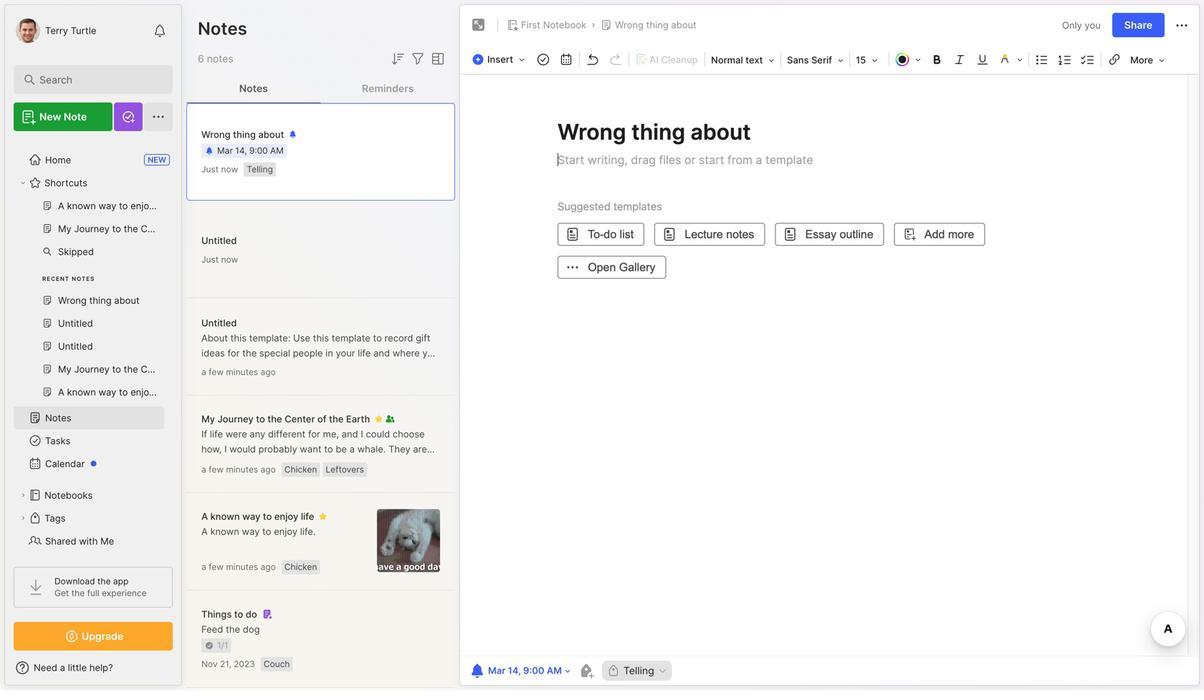 Task type: vqa. For each thing, say whether or not it's contained in the screenshot.
the bottom Just now
yes



Task type: locate. For each thing, give the bounding box(es) containing it.
0 horizontal spatial about
[[258, 129, 284, 140]]

center
[[285, 414, 315, 425]]

more actions image
[[1173, 17, 1191, 34]]

1 horizontal spatial life
[[301, 511, 314, 522]]

0 horizontal spatial wrong thing about
[[201, 129, 284, 140]]

0 horizontal spatial telling
[[247, 164, 273, 175]]

Search text field
[[39, 73, 154, 87]]

Font family field
[[783, 50, 848, 70]]

am left add tag image
[[547, 665, 562, 676]]

1 horizontal spatial wrong
[[615, 19, 644, 30]]

1 horizontal spatial thing
[[646, 19, 669, 30]]

2 just now from the top
[[201, 254, 238, 265]]

0 vertical spatial thing
[[646, 19, 669, 30]]

their
[[399, 459, 419, 470]]

gift
[[416, 333, 430, 344]]

2 ago from the top
[[261, 465, 276, 475]]

notebooks
[[44, 490, 93, 501]]

you down gift
[[422, 348, 438, 359]]

download
[[54, 576, 95, 587]]

0 horizontal spatial this
[[230, 333, 247, 344]]

how,
[[201, 444, 222, 455]]

minutes down would on the bottom left of the page
[[226, 465, 258, 475]]

1 vertical spatial wrong
[[201, 129, 231, 140]]

i left could
[[361, 429, 363, 440]]

mar inside popup button
[[488, 665, 506, 676]]

1 horizontal spatial 9:00
[[523, 665, 545, 676]]

journey
[[218, 414, 254, 425]]

0 vertical spatial and
[[373, 348, 390, 359]]

note
[[64, 111, 87, 123]]

am down notes button
[[270, 146, 284, 156]]

0 horizontal spatial mar 14, 9:00 am
[[217, 146, 284, 156]]

0 vertical spatial a few minutes ago
[[201, 367, 276, 377]]

share
[[1125, 19, 1153, 31]]

1 vertical spatial for
[[308, 429, 320, 440]]

chicken
[[284, 465, 317, 475], [284, 562, 317, 572]]

9:00 left add tag image
[[523, 665, 545, 676]]

earth down want on the bottom left of page
[[305, 459, 328, 470]]

only you
[[1062, 20, 1101, 31]]

0 vertical spatial am
[[270, 146, 284, 156]]

a few minutes ago for known
[[201, 562, 276, 572]]

few for known
[[209, 562, 224, 572]]

2 horizontal spatial life
[[358, 348, 371, 359]]

i
[[361, 429, 363, 440], [224, 444, 227, 455]]

0 vertical spatial just
[[201, 164, 219, 175]]

telling button
[[602, 661, 672, 681]]

and down be
[[331, 459, 347, 470]]

1 horizontal spatial for
[[308, 429, 320, 440]]

2 vertical spatial few
[[209, 562, 224, 572]]

a few minutes ago down a known way to enjoy life.
[[201, 562, 276, 572]]

earth up could
[[346, 414, 370, 425]]

a
[[201, 511, 208, 522], [201, 526, 208, 537]]

1 horizontal spatial you
[[1085, 20, 1101, 31]]

untitled
[[201, 235, 237, 246], [201, 318, 237, 329]]

wrong
[[615, 19, 644, 30], [201, 129, 231, 140]]

few up things
[[209, 562, 224, 572]]

tasks
[[45, 435, 71, 446]]

2 few from the top
[[209, 465, 224, 475]]

mar 14, 9:00 am left add tag image
[[488, 665, 562, 676]]

of down they
[[388, 459, 397, 470]]

0 horizontal spatial mar
[[217, 146, 233, 156]]

1 vertical spatial life
[[210, 429, 223, 440]]

life right if
[[210, 429, 223, 440]]

in
[[326, 348, 333, 359]]

buy
[[220, 363, 236, 374]]

a few minutes ago down ideas
[[201, 367, 276, 377]]

1 horizontal spatial earth
[[346, 414, 370, 425]]

1 vertical spatial wrong thing about
[[201, 129, 284, 140]]

minutes
[[226, 367, 258, 377], [226, 465, 258, 475], [226, 562, 258, 572]]

21,
[[220, 659, 231, 670]]

0 vertical spatial a
[[201, 511, 208, 522]]

dog
[[243, 624, 260, 635]]

and inside the about this template: use this template to record gift ideas for the special people in your life and where you can buy them when the time is right. this template...
[[373, 348, 390, 359]]

you right only
[[1085, 20, 1101, 31]]

0 horizontal spatial you
[[422, 348, 438, 359]]

2 a few minutes ago from the top
[[201, 465, 276, 475]]

shared with me
[[45, 536, 114, 547]]

mar 14, 9:00 am
[[217, 146, 284, 156], [488, 665, 562, 676]]

enjoy up a known way to enjoy life.
[[274, 511, 298, 522]]

do
[[246, 609, 257, 620]]

is
[[330, 363, 337, 374]]

earth inside if life were any different for me, and i could choose how, i would probably want to be a whale. they are the largest mammal on earth and masters of their vast d...
[[305, 459, 328, 470]]

View options field
[[427, 50, 447, 67]]

3 minutes from the top
[[226, 562, 258, 572]]

checklist image
[[1078, 49, 1098, 70]]

1 vertical spatial about
[[258, 129, 284, 140]]

1 horizontal spatial this
[[313, 333, 329, 344]]

main element
[[0, 0, 186, 690]]

a few minutes ago
[[201, 367, 276, 377], [201, 465, 276, 475], [201, 562, 276, 572]]

you inside note window element
[[1085, 20, 1101, 31]]

1 a few minutes ago from the top
[[201, 367, 276, 377]]

for up buy
[[228, 348, 240, 359]]

1 known from the top
[[210, 511, 240, 522]]

1 vertical spatial thing
[[233, 129, 256, 140]]

0 vertical spatial minutes
[[226, 367, 258, 377]]

of up me,
[[318, 414, 327, 425]]

they
[[389, 444, 411, 455]]

0 horizontal spatial earth
[[305, 459, 328, 470]]

special
[[259, 348, 290, 359]]

0 vertical spatial for
[[228, 348, 240, 359]]

0 vertical spatial mar
[[217, 146, 233, 156]]

2 enjoy from the top
[[274, 526, 298, 537]]

0 vertical spatial wrong thing about
[[615, 19, 697, 30]]

ago for the
[[261, 465, 276, 475]]

1 vertical spatial 14,
[[508, 665, 521, 676]]

notes inside group
[[72, 275, 95, 282]]

about
[[201, 333, 228, 344]]

Account field
[[14, 16, 96, 45]]

1 vertical spatial a
[[201, 526, 208, 537]]

1 vertical spatial telling
[[624, 665, 654, 677]]

0 vertical spatial about
[[671, 19, 697, 30]]

life up life.
[[301, 511, 314, 522]]

are
[[413, 444, 427, 455]]

None search field
[[39, 71, 154, 88]]

this up in
[[313, 333, 329, 344]]

this
[[365, 363, 383, 374]]

wrong right notebook
[[615, 19, 644, 30]]

0 vertical spatial known
[[210, 511, 240, 522]]

0 vertical spatial untitled
[[201, 235, 237, 246]]

the
[[242, 348, 257, 359], [291, 363, 305, 374], [268, 414, 282, 425], [329, 414, 344, 425], [201, 459, 216, 470], [97, 576, 111, 587], [71, 588, 85, 599], [226, 624, 240, 635]]

1 vertical spatial you
[[422, 348, 438, 359]]

3 a few minutes ago from the top
[[201, 562, 276, 572]]

1 horizontal spatial am
[[547, 665, 562, 676]]

your
[[336, 348, 355, 359]]

minutes for known
[[226, 562, 258, 572]]

0 vertical spatial life
[[358, 348, 371, 359]]

1 vertical spatial just
[[201, 254, 219, 265]]

0 horizontal spatial wrong
[[201, 129, 231, 140]]

1 horizontal spatial mar 14, 9:00 am
[[488, 665, 562, 676]]

known down the a known way to enjoy life
[[210, 526, 239, 537]]

9:00 down notes button
[[249, 146, 268, 156]]

1 vertical spatial am
[[547, 665, 562, 676]]

tree
[[5, 140, 181, 584]]

if life were any different for me, and i could choose how, i would probably want to be a whale. they are the largest mammal on earth and masters of their vast d...
[[201, 429, 427, 485]]

to left record
[[373, 333, 382, 344]]

0 vertical spatial 9:00
[[249, 146, 268, 156]]

use
[[293, 333, 310, 344]]

0 vertical spatial just now
[[201, 164, 238, 175]]

a few minutes ago down would on the bottom left of the page
[[201, 465, 276, 475]]

if
[[201, 429, 207, 440]]

few down ideas
[[209, 367, 224, 377]]

a known way to enjoy life.
[[201, 526, 316, 537]]

masters
[[350, 459, 385, 470]]

way down the a known way to enjoy life
[[242, 526, 260, 537]]

mar 14, 9:00 am button
[[467, 661, 563, 681]]

1 horizontal spatial i
[[361, 429, 363, 440]]

now
[[221, 164, 238, 175], [221, 254, 238, 265]]

none search field inside main element
[[39, 71, 154, 88]]

1 vertical spatial enjoy
[[274, 526, 298, 537]]

0 horizontal spatial life
[[210, 429, 223, 440]]

to
[[373, 333, 382, 344], [256, 414, 265, 425], [324, 444, 333, 455], [263, 511, 272, 522], [262, 526, 271, 537], [234, 609, 243, 620]]

0 vertical spatial chicken
[[284, 465, 317, 475]]

1 horizontal spatial about
[[671, 19, 697, 30]]

tree containing home
[[5, 140, 181, 584]]

click to collapse image
[[181, 664, 192, 681]]

0 horizontal spatial i
[[224, 444, 227, 455]]

2 vertical spatial and
[[331, 459, 347, 470]]

2 minutes from the top
[[226, 465, 258, 475]]

1 vertical spatial untitled
[[201, 318, 237, 329]]

few for journey
[[209, 465, 224, 475]]

and up be
[[342, 429, 358, 440]]

life.
[[300, 526, 316, 537]]

mar 14, 9:00 am down notes button
[[217, 146, 284, 156]]

about
[[671, 19, 697, 30], [258, 129, 284, 140]]

chicken down want on the bottom left of page
[[284, 465, 317, 475]]

1 horizontal spatial wrong thing about
[[615, 19, 697, 30]]

to left be
[[324, 444, 333, 455]]

home
[[45, 154, 71, 165]]

Telling Tag actions field
[[654, 666, 668, 676]]

italic image
[[950, 49, 970, 70]]

add tag image
[[578, 662, 595, 680]]

you
[[1085, 20, 1101, 31], [422, 348, 438, 359]]

tab list
[[186, 75, 455, 103]]

experience
[[102, 588, 147, 599]]

feed the dog
[[201, 624, 260, 635]]

0 vertical spatial 14,
[[235, 146, 247, 156]]

minutes down a known way to enjoy life.
[[226, 562, 258, 572]]

0 vertical spatial ago
[[261, 367, 276, 377]]

1 vertical spatial known
[[210, 526, 239, 537]]

1 this from the left
[[230, 333, 247, 344]]

a few minutes ago for journey
[[201, 465, 276, 475]]

2 vertical spatial a few minutes ago
[[201, 562, 276, 572]]

0 vertical spatial you
[[1085, 20, 1101, 31]]

right.
[[339, 363, 362, 374]]

you inside the about this template: use this template to record gift ideas for the special people in your life and where you can buy them when the time is right. this template...
[[422, 348, 438, 359]]

2 vertical spatial minutes
[[226, 562, 258, 572]]

0 vertical spatial wrong
[[615, 19, 644, 30]]

1 vertical spatial minutes
[[226, 465, 258, 475]]

different
[[268, 429, 306, 440]]

1 vertical spatial mar 14, 9:00 am
[[488, 665, 562, 676]]

am
[[270, 146, 284, 156], [547, 665, 562, 676]]

1 horizontal spatial telling
[[624, 665, 654, 677]]

1 vertical spatial 9:00
[[523, 665, 545, 676]]

2 a from the top
[[201, 526, 208, 537]]

1 vertical spatial a few minutes ago
[[201, 465, 276, 475]]

0 vertical spatial few
[[209, 367, 224, 377]]

and up this
[[373, 348, 390, 359]]

0 vertical spatial way
[[242, 511, 260, 522]]

a right be
[[350, 444, 355, 455]]

1 horizontal spatial mar
[[488, 665, 506, 676]]

2 untitled from the top
[[201, 318, 237, 329]]

ago down a known way to enjoy life.
[[261, 562, 276, 572]]

1 enjoy from the top
[[274, 511, 298, 522]]

enjoy left life.
[[274, 526, 298, 537]]

wrong thing about
[[615, 19, 697, 30], [201, 129, 284, 140]]

this right about
[[230, 333, 247, 344]]

can
[[201, 363, 217, 374]]

a down how,
[[201, 465, 206, 475]]

1 ago from the top
[[261, 367, 276, 377]]

1 vertical spatial just now
[[201, 254, 238, 265]]

1 vertical spatial now
[[221, 254, 238, 265]]

life up this
[[358, 348, 371, 359]]

telling
[[247, 164, 273, 175], [624, 665, 654, 677]]

for up want on the bottom left of page
[[308, 429, 320, 440]]

i right how,
[[224, 444, 227, 455]]

way up a known way to enjoy life.
[[242, 511, 260, 522]]

2 vertical spatial ago
[[261, 562, 276, 572]]

few
[[209, 367, 224, 377], [209, 465, 224, 475], [209, 562, 224, 572]]

am inside popup button
[[547, 665, 562, 676]]

ago down probably
[[261, 465, 276, 475]]

1 vertical spatial way
[[242, 526, 260, 537]]

serif
[[812, 54, 832, 66]]

add filters image
[[409, 50, 427, 67]]

0 vertical spatial of
[[318, 414, 327, 425]]

1 vertical spatial of
[[388, 459, 397, 470]]

minutes right 'can' in the left of the page
[[226, 367, 258, 377]]

upgrade button
[[14, 622, 173, 651]]

1 a from the top
[[201, 511, 208, 522]]

1 vertical spatial chicken
[[284, 562, 317, 572]]

about inside button
[[671, 19, 697, 30]]

and
[[373, 348, 390, 359], [342, 429, 358, 440], [331, 459, 347, 470]]

1 vertical spatial earth
[[305, 459, 328, 470]]

Edit reminder field
[[467, 661, 572, 681]]

chicken down life.
[[284, 562, 317, 572]]

2 just from the top
[[201, 254, 219, 265]]

expand notebooks image
[[19, 491, 27, 500]]

record
[[385, 333, 413, 344]]

calendar button
[[14, 452, 164, 475]]

2 chicken from the top
[[284, 562, 317, 572]]

3 few from the top
[[209, 562, 224, 572]]

notes
[[207, 53, 233, 65]]

little
[[68, 662, 87, 673]]

when
[[264, 363, 288, 374]]

1 vertical spatial mar
[[488, 665, 506, 676]]

a down ideas
[[201, 367, 206, 377]]

expand note image
[[470, 16, 487, 34]]

known up a known way to enjoy life.
[[210, 511, 240, 522]]

of
[[318, 414, 327, 425], [388, 459, 397, 470]]

recent notes
[[42, 275, 95, 282]]

few down how,
[[209, 465, 224, 475]]

0 horizontal spatial for
[[228, 348, 240, 359]]

a left the little
[[60, 662, 65, 673]]

1 chicken from the top
[[284, 465, 317, 475]]

0 vertical spatial enjoy
[[274, 511, 298, 522]]

wrong down notes button
[[201, 129, 231, 140]]

1 vertical spatial and
[[342, 429, 358, 440]]

1 vertical spatial ago
[[261, 465, 276, 475]]

0 vertical spatial telling
[[247, 164, 273, 175]]

to up any
[[256, 414, 265, 425]]

0 vertical spatial now
[[221, 164, 238, 175]]

for
[[228, 348, 240, 359], [308, 429, 320, 440]]

3 ago from the top
[[261, 562, 276, 572]]

6 notes
[[198, 53, 233, 65]]

the up 'full'
[[97, 576, 111, 587]]

Heading level field
[[707, 50, 779, 70]]

1 horizontal spatial 14,
[[508, 665, 521, 676]]

the up vast
[[201, 459, 216, 470]]

things to do
[[201, 609, 257, 620]]

2 known from the top
[[210, 526, 239, 537]]

1 vertical spatial few
[[209, 465, 224, 475]]

ago down special
[[261, 367, 276, 377]]

1 horizontal spatial of
[[388, 459, 397, 470]]

way
[[242, 511, 260, 522], [242, 526, 260, 537]]



Task type: describe. For each thing, give the bounding box(es) containing it.
to left do at left bottom
[[234, 609, 243, 620]]

6
[[198, 53, 204, 65]]

a for a known way to enjoy life
[[201, 511, 208, 522]]

1/1
[[217, 640, 228, 651]]

my journey to the center of the earth
[[201, 414, 370, 425]]

shortcuts button
[[14, 171, 164, 194]]

telling inside button
[[624, 665, 654, 677]]

More field
[[1126, 50, 1169, 70]]

time
[[308, 363, 327, 374]]

shortcuts
[[44, 177, 87, 188]]

turtle
[[71, 25, 96, 36]]

calendar
[[45, 458, 85, 469]]

ideas
[[201, 348, 225, 359]]

life inside the about this template: use this template to record gift ideas for the special people in your life and where you can buy them when the time is right. this template...
[[358, 348, 371, 359]]

0 vertical spatial i
[[361, 429, 363, 440]]

for inside if life were any different for me, and i could choose how, i would probably want to be a whale. they are the largest mammal on earth and masters of their vast d...
[[308, 429, 320, 440]]

notes link
[[14, 406, 164, 429]]

upgrade
[[82, 630, 123, 643]]

a known way to enjoy life
[[201, 511, 314, 522]]

template
[[332, 333, 370, 344]]

the up them
[[242, 348, 257, 359]]

numbered list image
[[1055, 49, 1075, 70]]

people
[[293, 348, 323, 359]]

a inside if life were any different for me, and i could choose how, i would probably want to be a whale. they are the largest mammal on earth and masters of their vast d...
[[350, 444, 355, 455]]

notebooks link
[[14, 484, 164, 507]]

terry turtle
[[45, 25, 96, 36]]

known for a known way to enjoy life
[[210, 511, 240, 522]]

with
[[79, 536, 98, 547]]

tags
[[44, 513, 66, 524]]

thing inside button
[[646, 19, 669, 30]]

to up a known way to enjoy life.
[[263, 511, 272, 522]]

underline image
[[973, 49, 993, 70]]

Sort options field
[[389, 50, 406, 67]]

0 horizontal spatial 9:00
[[249, 146, 268, 156]]

2 now from the top
[[221, 254, 238, 265]]

bulleted list image
[[1032, 49, 1052, 70]]

calendar event image
[[556, 49, 576, 70]]

Highlight field
[[994, 49, 1027, 70]]

things
[[201, 609, 232, 620]]

about this template: use this template to record gift ideas for the special people in your life and where you can buy them when the time is right. this template...
[[201, 333, 438, 374]]

template:
[[249, 333, 291, 344]]

more
[[1131, 54, 1153, 66]]

notebook
[[543, 19, 586, 30]]

notes inside button
[[239, 82, 268, 95]]

the down download on the bottom of the page
[[71, 588, 85, 599]]

app
[[113, 576, 129, 587]]

on
[[291, 459, 302, 470]]

enjoy for life.
[[274, 526, 298, 537]]

the down things to do
[[226, 624, 240, 635]]

2023
[[234, 659, 255, 670]]

leftovers
[[326, 465, 364, 475]]

the inside if life were any different for me, and i could choose how, i would probably want to be a whale. they are the largest mammal on earth and masters of their vast d...
[[201, 459, 216, 470]]

normal
[[711, 54, 743, 66]]

the up different
[[268, 414, 282, 425]]

0 horizontal spatial 14,
[[235, 146, 247, 156]]

15
[[856, 54, 866, 66]]

thumbnail image
[[377, 509, 440, 572]]

my
[[201, 414, 215, 425]]

1 untitled from the top
[[201, 235, 237, 246]]

1 just from the top
[[201, 164, 219, 175]]

nov
[[201, 659, 218, 670]]

normal text
[[711, 54, 763, 66]]

could
[[366, 429, 390, 440]]

new
[[148, 155, 166, 165]]

help?
[[89, 662, 113, 673]]

Font size field
[[852, 50, 888, 70]]

me,
[[323, 429, 339, 440]]

a inside what's new field
[[60, 662, 65, 673]]

shared
[[45, 536, 76, 547]]

sans serif
[[787, 54, 832, 66]]

the down people
[[291, 363, 305, 374]]

minutes for journey
[[226, 465, 258, 475]]

Font color field
[[891, 49, 926, 70]]

where
[[393, 348, 420, 359]]

chicken for enjoy
[[284, 562, 317, 572]]

full
[[87, 588, 99, 599]]

undo image
[[583, 49, 603, 70]]

tab list containing notes
[[186, 75, 455, 103]]

would
[[230, 444, 256, 455]]

way for life
[[242, 511, 260, 522]]

mammal
[[251, 459, 288, 470]]

wrong thing about button
[[598, 15, 700, 35]]

terry
[[45, 25, 68, 36]]

nov 21, 2023
[[201, 659, 255, 670]]

the up me,
[[329, 414, 344, 425]]

known for a known way to enjoy life.
[[210, 526, 239, 537]]

1 now from the top
[[221, 164, 238, 175]]

enjoy for life
[[274, 511, 298, 522]]

text
[[746, 54, 763, 66]]

any
[[250, 429, 265, 440]]

were
[[225, 429, 247, 440]]

bold image
[[927, 49, 947, 70]]

reminders button
[[321, 75, 455, 103]]

probably
[[259, 444, 297, 455]]

need
[[34, 662, 57, 673]]

1 minutes from the top
[[226, 367, 258, 377]]

chicken for different
[[284, 465, 317, 475]]

to inside the about this template: use this template to record gift ideas for the special people in your life and where you can buy them when the time is right. this template...
[[373, 333, 382, 344]]

of inside if life were any different for me, and i could choose how, i would probably want to be a whale. they are the largest mammal on earth and masters of their vast d...
[[388, 459, 397, 470]]

insert
[[487, 54, 513, 65]]

tree inside main element
[[5, 140, 181, 584]]

tasks button
[[14, 429, 164, 452]]

vast
[[201, 474, 220, 485]]

first notebook button
[[504, 15, 589, 35]]

1 few from the top
[[209, 367, 224, 377]]

need a little help?
[[34, 662, 113, 673]]

only
[[1062, 20, 1082, 31]]

to down the a known way to enjoy life
[[262, 526, 271, 537]]

note window element
[[459, 4, 1200, 690]]

0 horizontal spatial of
[[318, 414, 327, 425]]

ago for to
[[261, 562, 276, 572]]

0 horizontal spatial thing
[[233, 129, 256, 140]]

life inside if life were any different for me, and i could choose how, i would probably want to be a whale. they are the largest mammal on earth and masters of their vast d...
[[210, 429, 223, 440]]

task image
[[533, 49, 553, 70]]

wrong thing about inside wrong thing about button
[[615, 19, 697, 30]]

a for a known way to enjoy life.
[[201, 526, 208, 537]]

WHAT'S NEW field
[[5, 657, 181, 680]]

2 this from the left
[[313, 333, 329, 344]]

14, inside popup button
[[508, 665, 521, 676]]

1 vertical spatial i
[[224, 444, 227, 455]]

largest
[[218, 459, 249, 470]]

recent
[[42, 275, 70, 282]]

9:00 inside popup button
[[523, 665, 545, 676]]

recent notes group
[[14, 194, 164, 412]]

for inside the about this template: use this template to record gift ideas for the special people in your life and where you can buy them when the time is right. this template...
[[228, 348, 240, 359]]

first
[[521, 19, 541, 30]]

wrong inside button
[[615, 19, 644, 30]]

Add filters field
[[409, 50, 427, 67]]

first notebook
[[521, 19, 586, 30]]

2 vertical spatial life
[[301, 511, 314, 522]]

couch
[[264, 659, 290, 670]]

template...
[[386, 363, 432, 374]]

new
[[39, 111, 61, 123]]

way for life.
[[242, 526, 260, 537]]

to inside if life were any different for me, and i could choose how, i would probably want to be a whale. they are the largest mammal on earth and masters of their vast d...
[[324, 444, 333, 455]]

1 just now from the top
[[201, 164, 238, 175]]

0 vertical spatial earth
[[346, 414, 370, 425]]

Note Editor text field
[[460, 74, 1199, 656]]

Insert field
[[469, 49, 532, 70]]

feed
[[201, 624, 223, 635]]

expand tags image
[[19, 514, 27, 523]]

get
[[54, 588, 69, 599]]

More actions field
[[1173, 16, 1191, 34]]

be
[[336, 444, 347, 455]]

a up things
[[201, 562, 206, 572]]

sans
[[787, 54, 809, 66]]

insert link image
[[1105, 49, 1125, 70]]

0 vertical spatial mar 14, 9:00 am
[[217, 146, 284, 156]]

mar 14, 9:00 am inside mar 14, 9:00 am popup button
[[488, 665, 562, 676]]

whale.
[[357, 444, 386, 455]]



